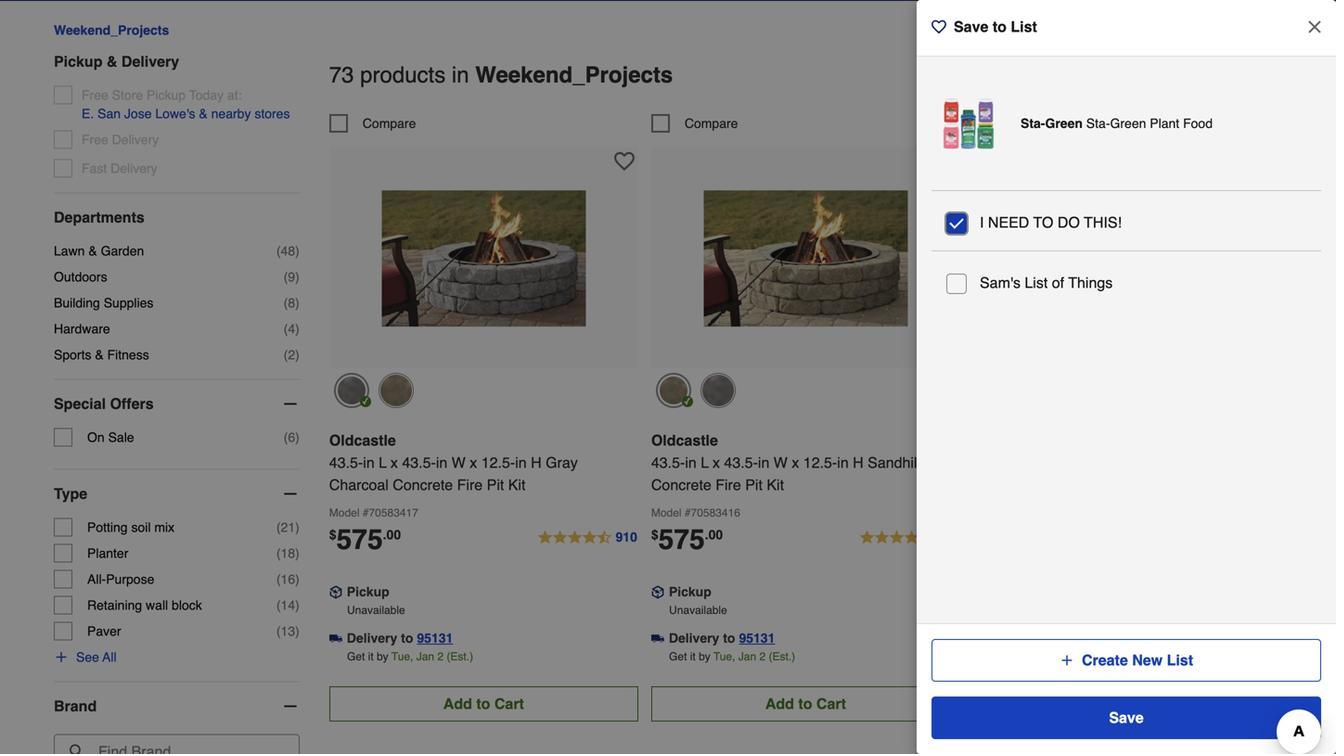 Task type: locate. For each thing, give the bounding box(es) containing it.
1 horizontal spatial cart
[[817, 696, 847, 713]]

2 horizontal spatial compare
[[1007, 116, 1061, 131]]

pickup image up truck filled image
[[652, 586, 665, 599]]

2 $ 575 .00 from the left
[[652, 524, 723, 556]]

( for 4
[[284, 322, 288, 336]]

departments element
[[54, 208, 300, 227]]

2 get it by tue, jan 2 (est.) from the left
[[669, 651, 796, 664]]

1 delivery to 95131 from the left
[[347, 631, 453, 646]]

plus image inside see all button
[[54, 650, 69, 665]]

concrete up 70583417
[[393, 477, 453, 494]]

1 horizontal spatial $ 575 .00
[[652, 524, 723, 556]]

1 gray charcoal image from the left
[[334, 373, 369, 409]]

4 x from the left
[[792, 455, 800, 472]]

0 horizontal spatial get it by tue, jan 2 (est.)
[[347, 651, 474, 664]]

) down ( 8 ) on the top left of page
[[295, 322, 300, 336]]

l inside oldcastle 43.5-in l x 43.5-in w x 12.5-in h gray charcoal concrete fire pit kit
[[379, 455, 387, 472]]

list right the 'new'
[[1168, 652, 1194, 669]]

0 horizontal spatial $ 575 .00
[[329, 524, 401, 556]]

) for ( 48 )
[[295, 244, 300, 258]]

95131 button for truck filled icon
[[417, 630, 453, 648]]

6 ) from the top
[[295, 430, 300, 445]]

2 for truck filled icon
[[438, 651, 444, 664]]

list inside 'button'
[[1168, 652, 1194, 669]]

2 sandhill image from the left
[[656, 373, 692, 409]]

2 oldcastle from the left
[[652, 432, 719, 449]]

) for ( 8 )
[[295, 296, 300, 310]]

1 horizontal spatial by
[[699, 651, 711, 664]]

save
[[954, 18, 989, 35], [1110, 710, 1144, 727]]

1 horizontal spatial pickup image
[[652, 586, 665, 599]]

2 add to cart from the left
[[766, 696, 847, 713]]

) down ( 9 )
[[295, 296, 300, 310]]

truck filled image
[[652, 633, 665, 646]]

12.5- left sandhill
[[804, 455, 838, 472]]

free delivery
[[82, 132, 159, 147]]

minus image inside type button
[[281, 485, 300, 504]]

1 cart from the left
[[495, 696, 524, 713]]

1 horizontal spatial #
[[685, 507, 691, 520]]

1 horizontal spatial heart outline image
[[937, 151, 957, 172]]

4.5 stars image down gray
[[537, 527, 639, 550]]

add for 2nd the add to cart 'button' from the left
[[766, 696, 795, 713]]

) down ( 2 )
[[295, 430, 300, 445]]

1 horizontal spatial tue,
[[714, 651, 736, 664]]

4.5 stars image containing 910
[[537, 527, 639, 550]]

None search field
[[476, 0, 983, 3]]

l for charcoal
[[379, 455, 387, 472]]

) for ( 6 )
[[295, 430, 300, 445]]

sta- right the sta green image
[[1021, 116, 1046, 131]]

0 horizontal spatial green
[[1046, 116, 1083, 131]]

lowe's
[[155, 106, 195, 121]]

plus image
[[54, 650, 69, 665], [1060, 654, 1075, 668]]

( for 9
[[284, 270, 288, 284]]

free down e.
[[82, 132, 108, 147]]

delivery to 95131 for truck filled image
[[669, 631, 776, 646]]

1 unavailable from the left
[[347, 605, 405, 618]]

12.5- left gray
[[482, 455, 515, 472]]

1 horizontal spatial 575
[[659, 524, 705, 556]]

43.5- up charcoal
[[329, 455, 363, 472]]

) for ( 21 )
[[295, 520, 300, 535]]

1 horizontal spatial delivery to 95131
[[669, 631, 776, 646]]

1 kit from the left
[[509, 477, 526, 494]]

2 95131 from the left
[[739, 631, 776, 646]]

model for charcoal
[[329, 507, 360, 520]]

1 43.5- from the left
[[329, 455, 363, 472]]

2
[[288, 348, 295, 362], [438, 651, 444, 664], [760, 651, 766, 664]]

tue,
[[392, 651, 414, 664], [714, 651, 736, 664]]

) down 18
[[295, 572, 300, 587]]

get it by tue, jan 2 (est.)
[[347, 651, 474, 664], [669, 651, 796, 664]]

oldcastle up model # 70583416
[[652, 432, 719, 449]]

sam's list of things
[[980, 274, 1113, 292]]

& right lawn
[[89, 244, 97, 258]]

575
[[337, 524, 383, 556], [659, 524, 705, 556]]

2 43.5- from the left
[[402, 455, 436, 472]]

1 # from the left
[[363, 507, 369, 520]]

concrete up model # 70583416
[[652, 477, 712, 494]]

get it by tue, jan 2 (est.) for truck filled icon 95131 button
[[347, 651, 474, 664]]

sandhill image
[[379, 373, 414, 409], [656, 373, 692, 409]]

2 for truck filled image
[[760, 651, 766, 664]]

0 horizontal spatial tue,
[[392, 651, 414, 664]]

pickup image for truck filled icon
[[329, 586, 342, 599]]

h inside oldcastle 43.5-in l x 43.5-in w x 12.5-in h sandhill concrete fire pit kit
[[853, 455, 864, 472]]

x
[[391, 455, 398, 472], [470, 455, 477, 472], [713, 455, 720, 472], [792, 455, 800, 472]]

0 horizontal spatial (est.)
[[447, 651, 474, 664]]

0 vertical spatial weekend_projects
[[54, 23, 169, 37]]

plus image left the see
[[54, 650, 69, 665]]

11 ) from the top
[[295, 624, 300, 639]]

0 horizontal spatial l
[[379, 455, 387, 472]]

free store pickup today at:
[[82, 88, 242, 102]]

w inside oldcastle 43.5-in l x 43.5-in w x 12.5-in h sandhill concrete fire pit kit
[[774, 455, 788, 472]]

jan
[[417, 651, 435, 664], [739, 651, 757, 664]]

( for 21
[[277, 520, 281, 535]]

2 12.5- from the left
[[804, 455, 838, 472]]

0 horizontal spatial get
[[347, 651, 365, 664]]

model
[[329, 507, 360, 520], [652, 507, 682, 520]]

1 horizontal spatial green
[[1111, 116, 1147, 131]]

1 horizontal spatial sandhill image
[[656, 373, 692, 409]]

1 tue, from the left
[[392, 651, 414, 664]]

save right heart outline icon
[[954, 18, 989, 35]]

0 horizontal spatial delivery to 95131
[[347, 631, 453, 646]]

oldcastle inside oldcastle 43.5-in l x 43.5-in w x 12.5-in h gray charcoal concrete fire pit kit
[[329, 432, 396, 449]]

1 vertical spatial free
[[82, 132, 108, 147]]

to
[[993, 18, 1007, 35], [401, 631, 414, 646], [723, 631, 736, 646], [477, 696, 491, 713], [799, 696, 813, 713]]

1 horizontal spatial 4.5 stars image
[[859, 527, 961, 550]]

w inside oldcastle 43.5-in l x 43.5-in w x 12.5-in h gray charcoal concrete fire pit kit
[[452, 455, 466, 472]]

1 add to cart from the left
[[444, 696, 524, 713]]

) up 16
[[295, 546, 300, 561]]

1 horizontal spatial $
[[652, 528, 659, 543]]

) up 18
[[295, 520, 300, 535]]

1 horizontal spatial fire
[[716, 477, 742, 494]]

2 free from the top
[[82, 132, 108, 147]]

1 l from the left
[[379, 455, 387, 472]]

minus image down ( 13 )
[[281, 698, 300, 716]]

4 ) from the top
[[295, 322, 300, 336]]

1 horizontal spatial save
[[1110, 710, 1144, 727]]

0 horizontal spatial #
[[363, 507, 369, 520]]

.00 down 70583417
[[383, 528, 401, 543]]

1 horizontal spatial add
[[766, 696, 795, 713]]

1 w from the left
[[452, 455, 466, 472]]

5013605577 element
[[652, 114, 739, 133]]

all
[[103, 650, 117, 665]]

1 horizontal spatial .00
[[705, 528, 723, 543]]

1 horizontal spatial gray charcoal image
[[701, 373, 736, 409]]

0 horizontal spatial pit
[[487, 477, 504, 494]]

1 horizontal spatial concrete
[[652, 477, 712, 494]]

see all button
[[54, 648, 117, 667]]

compare inside 5013605577 element
[[685, 116, 739, 131]]

(est.)
[[447, 651, 474, 664], [769, 651, 796, 664]]

0 horizontal spatial by
[[377, 651, 389, 664]]

) down ( 16 )
[[295, 598, 300, 613]]

1 horizontal spatial 95131
[[739, 631, 776, 646]]

1 oldcastle from the left
[[329, 432, 396, 449]]

pit
[[487, 477, 504, 494], [746, 477, 763, 494]]

2 tue, from the left
[[714, 651, 736, 664]]

$ right the 21
[[329, 528, 337, 543]]

1 get it by tue, jan 2 (est.) from the left
[[347, 651, 474, 664]]

1 vertical spatial minus image
[[281, 485, 300, 504]]

shop collection link
[[974, 687, 1283, 722]]

12.5- inside oldcastle 43.5-in l x 43.5-in w x 12.5-in h gray charcoal concrete fire pit kit
[[482, 455, 515, 472]]

2 vertical spatial list
[[1168, 652, 1194, 669]]

1 horizontal spatial compare
[[685, 116, 739, 131]]

1 horizontal spatial (est.)
[[769, 651, 796, 664]]

tue, for truck filled icon 95131 button
[[392, 651, 414, 664]]

1 concrete from the left
[[393, 477, 453, 494]]

oldcastle up charcoal
[[329, 432, 396, 449]]

delivery to 95131 right truck filled icon
[[347, 631, 453, 646]]

1 horizontal spatial 95131 button
[[739, 630, 776, 648]]

1 horizontal spatial plus image
[[1060, 654, 1075, 668]]

575 down model # 70583416
[[659, 524, 705, 556]]

1 horizontal spatial jan
[[739, 651, 757, 664]]

it for truck filled icon
[[368, 651, 374, 664]]

) down ( 14 )
[[295, 624, 300, 639]]

0 horizontal spatial plus image
[[54, 650, 69, 665]]

weekend_projects
[[54, 23, 169, 37], [476, 62, 673, 88]]

14
[[281, 598, 295, 613]]

lawn & garden
[[54, 244, 144, 258]]

0 horizontal spatial jan
[[417, 651, 435, 664]]

get
[[347, 651, 365, 664], [669, 651, 687, 664]]

0 horizontal spatial 95131 button
[[417, 630, 453, 648]]

0 horizontal spatial sta-
[[1021, 116, 1046, 131]]

0 horizontal spatial save
[[954, 18, 989, 35]]

0 horizontal spatial gray charcoal image
[[334, 373, 369, 409]]

special
[[54, 395, 106, 413]]

$ for first 'actual price $575.00' element from right
[[652, 528, 659, 543]]

95131 button for truck filled image
[[739, 630, 776, 648]]

1 horizontal spatial actual price $575.00 element
[[652, 524, 723, 556]]

1 compare from the left
[[363, 116, 416, 131]]

1 pickup image from the left
[[329, 586, 342, 599]]

1 $ 575 .00 from the left
[[329, 524, 401, 556]]

to
[[1034, 214, 1054, 231]]

1 horizontal spatial it
[[691, 651, 696, 664]]

95131 for truck filled icon 95131 button
[[417, 631, 453, 646]]

minus image up ( 6 )
[[281, 395, 300, 413]]

list left of
[[1025, 274, 1048, 292]]

1 horizontal spatial get it by tue, jan 2 (est.)
[[669, 651, 796, 664]]

delivery to 95131 right truck filled image
[[669, 631, 776, 646]]

2 ) from the top
[[295, 270, 300, 284]]

0 horizontal spatial fire
[[457, 477, 483, 494]]

2 by from the left
[[699, 651, 711, 664]]

compare inside gr_3939 element
[[1007, 116, 1061, 131]]

) for ( 18 )
[[295, 546, 300, 561]]

retaining
[[87, 598, 142, 613]]

$ 575 .00 down model # 70583417
[[329, 524, 401, 556]]

fitness
[[107, 348, 149, 362]]

0 horizontal spatial compare
[[363, 116, 416, 131]]

on
[[87, 430, 105, 445]]

.00
[[383, 528, 401, 543], [705, 528, 723, 543]]

l inside oldcastle 43.5-in l x 43.5-in w x 12.5-in h sandhill concrete fire pit kit
[[701, 455, 709, 472]]

1 horizontal spatial add to cart button
[[652, 687, 961, 722]]

unavailable for truck filled image
[[669, 605, 728, 618]]

0 horizontal spatial model
[[329, 507, 360, 520]]

l up charcoal
[[379, 455, 387, 472]]

2 fire from the left
[[716, 477, 742, 494]]

0 horizontal spatial actual price $575.00 element
[[329, 524, 401, 556]]

i
[[980, 214, 985, 231]]

) for ( 13 )
[[295, 624, 300, 639]]

actual price $575.00 element
[[329, 524, 401, 556], [652, 524, 723, 556]]

fast
[[82, 161, 107, 176]]

1 horizontal spatial 2
[[438, 651, 444, 664]]

43.5- up model # 70583416
[[652, 455, 685, 472]]

free up e.
[[82, 88, 108, 102]]

0 horizontal spatial add to cart
[[444, 696, 524, 713]]

0 horizontal spatial $
[[329, 528, 337, 543]]

oldcastle
[[329, 432, 396, 449], [652, 432, 719, 449]]

1 $ from the left
[[329, 528, 337, 543]]

1 fire from the left
[[457, 477, 483, 494]]

actual price $575.00 element down model # 70583417
[[329, 524, 401, 556]]

2 $ from the left
[[652, 528, 659, 543]]

2 (est.) from the left
[[769, 651, 796, 664]]

supplies
[[104, 296, 154, 310]]

0 horizontal spatial kit
[[509, 477, 526, 494]]

l up model # 70583416
[[701, 455, 709, 472]]

2 4.5 stars image from the left
[[859, 527, 961, 550]]

delivery to 95131
[[347, 631, 453, 646], [669, 631, 776, 646]]

cart
[[495, 696, 524, 713], [817, 696, 847, 713]]

1 it from the left
[[368, 651, 374, 664]]

0 horizontal spatial it
[[368, 651, 374, 664]]

concrete
[[393, 477, 453, 494], [652, 477, 712, 494]]

oldcastle 43.5-in l x 43.5-in w x 12.5-in h gray charcoal concrete fire pit kit
[[329, 432, 578, 494]]

pickup image up truck filled icon
[[329, 586, 342, 599]]

minus image inside special offers button
[[281, 395, 300, 413]]

0 horizontal spatial w
[[452, 455, 466, 472]]

) down 4
[[295, 348, 300, 362]]

potting
[[87, 520, 128, 535]]

2 add from the left
[[766, 696, 795, 713]]

2 95131 button from the left
[[739, 630, 776, 648]]

) up ( 9 )
[[295, 244, 300, 258]]

1 add from the left
[[444, 696, 472, 713]]

1 575 from the left
[[337, 524, 383, 556]]

(
[[277, 244, 281, 258], [284, 270, 288, 284], [284, 296, 288, 310], [284, 322, 288, 336], [284, 348, 288, 362], [284, 430, 288, 445], [277, 520, 281, 535], [277, 546, 281, 561], [277, 572, 281, 587], [277, 598, 281, 613], [277, 624, 281, 639]]

plus image left create
[[1060, 654, 1075, 668]]

h inside oldcastle 43.5-in l x 43.5-in w x 12.5-in h gray charcoal concrete fire pit kit
[[531, 455, 542, 472]]

& for delivery
[[107, 53, 117, 70]]

pickup down model # 70583417
[[347, 585, 390, 600]]

$ right 910
[[652, 528, 659, 543]]

( for 2
[[284, 348, 288, 362]]

3 compare from the left
[[1007, 116, 1061, 131]]

1 horizontal spatial weekend_projects
[[476, 62, 673, 88]]

1 horizontal spatial l
[[701, 455, 709, 472]]

2 pickup image from the left
[[652, 586, 665, 599]]

1 95131 button from the left
[[417, 630, 453, 648]]

0 horizontal spatial h
[[531, 455, 542, 472]]

2 delivery to 95131 from the left
[[669, 631, 776, 646]]

0 horizontal spatial 95131
[[417, 631, 453, 646]]

) up ( 8 ) on the top left of page
[[295, 270, 300, 284]]

0 vertical spatial list
[[1011, 18, 1038, 35]]

offers
[[110, 395, 154, 413]]

0 horizontal spatial 4.5 stars image
[[537, 527, 639, 550]]

fire inside oldcastle 43.5-in l x 43.5-in w x 12.5-in h sandhill concrete fire pit kit
[[716, 477, 742, 494]]

stores
[[255, 106, 290, 121]]

2 pit from the left
[[746, 477, 763, 494]]

1 4.5 stars image from the left
[[537, 527, 639, 550]]

2 horizontal spatial 2
[[760, 651, 766, 664]]

compare inside the 5013605579 element
[[363, 116, 416, 131]]

add to cart button
[[329, 687, 639, 722], [652, 687, 961, 722]]

cart for 2nd the add to cart 'button' from the left
[[817, 696, 847, 713]]

( for 48
[[277, 244, 281, 258]]

delivery down jose
[[112, 132, 159, 147]]

3 minus image from the top
[[281, 698, 300, 716]]

73
[[329, 62, 354, 88]]

2 unavailable from the left
[[669, 605, 728, 618]]

& down weekend_projects link at the left top of page
[[107, 53, 117, 70]]

2 concrete from the left
[[652, 477, 712, 494]]

2 w from the left
[[774, 455, 788, 472]]

73 products in weekend_projects
[[329, 62, 673, 88]]

2 get from the left
[[669, 651, 687, 664]]

plus image inside create new list 'button'
[[1060, 654, 1075, 668]]

0 horizontal spatial heart outline image
[[614, 151, 635, 172]]

1 (est.) from the left
[[447, 651, 474, 664]]

18
[[281, 546, 295, 561]]

1 horizontal spatial pit
[[746, 477, 763, 494]]

575 down model # 70583417
[[337, 524, 383, 556]]

0 horizontal spatial unavailable
[[347, 605, 405, 618]]

building
[[54, 296, 100, 310]]

0 horizontal spatial 2
[[288, 348, 295, 362]]

0 horizontal spatial cart
[[495, 696, 524, 713]]

1 model from the left
[[329, 507, 360, 520]]

wall
[[146, 598, 168, 613]]

1 horizontal spatial 12.5-
[[804, 455, 838, 472]]

sta green image
[[940, 94, 999, 153]]

2 x from the left
[[470, 455, 477, 472]]

12.5- inside oldcastle 43.5-in l x 43.5-in w x 12.5-in h sandhill concrete fire pit kit
[[804, 455, 838, 472]]

2 vertical spatial minus image
[[281, 698, 300, 716]]

h left sandhill
[[853, 455, 864, 472]]

kit inside oldcastle 43.5-in l x 43.5-in w x 12.5-in h sandhill concrete fire pit kit
[[767, 477, 785, 494]]

0 horizontal spatial .00
[[383, 528, 401, 543]]

12.5- for kit
[[804, 455, 838, 472]]

1 95131 from the left
[[417, 631, 453, 646]]

1 free from the top
[[82, 88, 108, 102]]

2 cart from the left
[[817, 696, 847, 713]]

10 ) from the top
[[295, 598, 300, 613]]

concrete inside oldcastle 43.5-in l x 43.5-in w x 12.5-in h gray charcoal concrete fire pit kit
[[393, 477, 453, 494]]

kit
[[509, 477, 526, 494], [767, 477, 785, 494]]

( 14 )
[[277, 598, 300, 613]]

3 43.5- from the left
[[652, 455, 685, 472]]

1 heart outline image from the left
[[614, 151, 635, 172]]

minus image inside "brand" button
[[281, 698, 300, 716]]

minus image
[[281, 395, 300, 413], [281, 485, 300, 504], [281, 698, 300, 716]]

.00 down 70583416
[[705, 528, 723, 543]]

& down today
[[199, 106, 208, 121]]

2 # from the left
[[685, 507, 691, 520]]

)
[[295, 244, 300, 258], [295, 270, 300, 284], [295, 296, 300, 310], [295, 322, 300, 336], [295, 348, 300, 362], [295, 430, 300, 445], [295, 520, 300, 535], [295, 546, 300, 561], [295, 572, 300, 587], [295, 598, 300, 613], [295, 624, 300, 639]]

0 vertical spatial save
[[954, 18, 989, 35]]

h left gray
[[531, 455, 542, 472]]

8 ) from the top
[[295, 546, 300, 561]]

0 horizontal spatial 12.5-
[[482, 455, 515, 472]]

create new list button
[[932, 640, 1322, 682]]

add to cart
[[444, 696, 524, 713], [766, 696, 847, 713]]

minus image up the 21
[[281, 485, 300, 504]]

1 minus image from the top
[[281, 395, 300, 413]]

compare for the 5013605579 element
[[363, 116, 416, 131]]

gray charcoal image
[[334, 373, 369, 409], [701, 373, 736, 409]]

building supplies
[[54, 296, 154, 310]]

1 ) from the top
[[295, 244, 300, 258]]

0 vertical spatial free
[[82, 88, 108, 102]]

2 jan from the left
[[739, 651, 757, 664]]

1 horizontal spatial model
[[652, 507, 682, 520]]

model # 70583417
[[329, 507, 419, 520]]

1 horizontal spatial get
[[669, 651, 687, 664]]

2 minus image from the top
[[281, 485, 300, 504]]

1 horizontal spatial sta-
[[1087, 116, 1111, 131]]

1 horizontal spatial oldcastle
[[652, 432, 719, 449]]

0 horizontal spatial sandhill image
[[379, 373, 414, 409]]

4.5 stars image down sandhill
[[859, 527, 961, 550]]

0 horizontal spatial oldcastle
[[329, 432, 396, 449]]

2 l from the left
[[701, 455, 709, 472]]

2 kit from the left
[[767, 477, 785, 494]]

get it by tue, jan 2 (est.) for 95131 button associated with truck filled image
[[669, 651, 796, 664]]

0 horizontal spatial add
[[444, 696, 472, 713]]

0 horizontal spatial 575
[[337, 524, 383, 556]]

3 ) from the top
[[295, 296, 300, 310]]

pickup down model # 70583416
[[669, 585, 712, 600]]

save for save to list
[[954, 18, 989, 35]]

compare for gr_3939 element
[[1007, 116, 1061, 131]]

4.5 stars image
[[537, 527, 639, 550], [859, 527, 961, 550]]

5 ) from the top
[[295, 348, 300, 362]]

2 model from the left
[[652, 507, 682, 520]]

sta-
[[1021, 116, 1046, 131], [1087, 116, 1111, 131]]

1 get from the left
[[347, 651, 365, 664]]

sta- left plant
[[1087, 116, 1111, 131]]

1 horizontal spatial add to cart
[[766, 696, 847, 713]]

(est.) for truck filled icon
[[447, 651, 474, 664]]

7 ) from the top
[[295, 520, 300, 535]]

heart outline image
[[614, 151, 635, 172], [937, 151, 957, 172]]

hardware
[[54, 322, 110, 336]]

1 horizontal spatial h
[[853, 455, 864, 472]]

1 horizontal spatial unavailable
[[669, 605, 728, 618]]

model down charcoal
[[329, 507, 360, 520]]

list right heart outline icon
[[1011, 18, 1038, 35]]

9 ) from the top
[[295, 572, 300, 587]]

concrete inside oldcastle 43.5-in l x 43.5-in w x 12.5-in h sandhill concrete fire pit kit
[[652, 477, 712, 494]]

1 jan from the left
[[417, 651, 435, 664]]

truck filled image
[[329, 633, 342, 646]]

unavailable
[[347, 605, 405, 618], [669, 605, 728, 618]]

1 h from the left
[[531, 455, 542, 472]]

0 horizontal spatial concrete
[[393, 477, 453, 494]]

$ 575 .00 for first 'actual price $575.00' element from right
[[652, 524, 723, 556]]

( 48 )
[[277, 244, 300, 258]]

1 vertical spatial save
[[1110, 710, 1144, 727]]

list
[[1011, 18, 1038, 35], [1025, 274, 1048, 292], [1168, 652, 1194, 669]]

model left 70583416
[[652, 507, 682, 520]]

garden
[[101, 244, 144, 258]]

( for 13
[[277, 624, 281, 639]]

pickup image
[[329, 586, 342, 599], [652, 586, 665, 599]]

2 575 from the left
[[659, 524, 705, 556]]

43.5- up 70583417
[[402, 455, 436, 472]]

0 horizontal spatial pickup image
[[329, 586, 342, 599]]

save right shop
[[1110, 710, 1144, 727]]

0 horizontal spatial add to cart button
[[329, 687, 639, 722]]

actual price $575.00 element down model # 70583416
[[652, 524, 723, 556]]

1 12.5- from the left
[[482, 455, 515, 472]]

h for sandhill
[[853, 455, 864, 472]]

minus image for brand
[[281, 698, 300, 716]]

delivery right truck filled icon
[[347, 631, 398, 646]]

by
[[377, 651, 389, 664], [699, 651, 711, 664]]

special offers button
[[54, 380, 300, 428]]

& right sports
[[95, 348, 104, 362]]

1 green from the left
[[1046, 116, 1083, 131]]

sam's
[[980, 274, 1021, 292]]

add for second the add to cart 'button' from the right
[[444, 696, 472, 713]]

oldcastle inside oldcastle 43.5-in l x 43.5-in w x 12.5-in h sandhill concrete fire pit kit
[[652, 432, 719, 449]]

2 it from the left
[[691, 651, 696, 664]]

2 compare from the left
[[685, 116, 739, 131]]

&
[[107, 53, 117, 70], [199, 106, 208, 121], [89, 244, 97, 258], [95, 348, 104, 362]]

2 h from the left
[[853, 455, 864, 472]]

delivery
[[122, 53, 179, 70], [112, 132, 159, 147], [111, 161, 158, 176], [347, 631, 398, 646], [669, 631, 720, 646]]

$ 575 .00 down model # 70583416
[[652, 524, 723, 556]]

43.5- up 70583416
[[725, 455, 758, 472]]

0 vertical spatial minus image
[[281, 395, 300, 413]]

1 horizontal spatial w
[[774, 455, 788, 472]]

save inside button
[[1110, 710, 1144, 727]]

1 pit from the left
[[487, 477, 504, 494]]

1 horizontal spatial kit
[[767, 477, 785, 494]]



Task type: describe. For each thing, give the bounding box(es) containing it.
2 green from the left
[[1111, 116, 1147, 131]]

type button
[[54, 470, 300, 518]]

free for free delivery
[[82, 132, 108, 147]]

910
[[616, 530, 638, 545]]

minus image for special offers
[[281, 395, 300, 413]]

see all
[[76, 650, 117, 665]]

on sale
[[87, 430, 134, 445]]

4.5 stars image for 2nd 'actual price $575.00' element from right
[[537, 527, 639, 550]]

pickup & delivery
[[54, 53, 179, 70]]

tue, for 95131 button associated with truck filled image
[[714, 651, 736, 664]]

sports & fitness
[[54, 348, 149, 362]]

2 gray charcoal image from the left
[[701, 373, 736, 409]]

$ 575 .00 for 2nd 'actual price $575.00' element from right
[[329, 524, 401, 556]]

mix
[[154, 520, 175, 535]]

sports
[[54, 348, 91, 362]]

& for fitness
[[95, 348, 104, 362]]

soil
[[131, 520, 151, 535]]

h for gray
[[531, 455, 542, 472]]

save button
[[932, 697, 1322, 740]]

( for 8
[[284, 296, 288, 310]]

lawn
[[54, 244, 85, 258]]

shop collection
[[1072, 696, 1185, 713]]

get for truck filled image
[[669, 651, 687, 664]]

food
[[1184, 116, 1213, 131]]

1 sandhill image from the left
[[379, 373, 414, 409]]

plus image for create
[[1060, 654, 1075, 668]]

) for ( 9 )
[[295, 270, 300, 284]]

2 add to cart button from the left
[[652, 687, 961, 722]]

) for ( 4 )
[[295, 322, 300, 336]]

) for ( 16 )
[[295, 572, 300, 587]]

weekend_projects link
[[54, 23, 169, 37]]

pickup up the "lowe's"
[[147, 88, 186, 102]]

910 button
[[537, 527, 639, 550]]

this!
[[1085, 214, 1122, 231]]

l for concrete
[[701, 455, 709, 472]]

w for fire
[[452, 455, 466, 472]]

( 6 )
[[284, 430, 300, 445]]

1 sta- from the left
[[1021, 116, 1046, 131]]

1 .00 from the left
[[383, 528, 401, 543]]

shop
[[1072, 696, 1109, 713]]

by for truck filled icon 95131 button
[[377, 651, 389, 664]]

( 18 )
[[277, 546, 300, 561]]

& for garden
[[89, 244, 97, 258]]

paver
[[87, 624, 121, 639]]

today
[[189, 88, 224, 102]]

575 for 2nd 'actual price $575.00' element from right
[[337, 524, 383, 556]]

5013605579 element
[[329, 114, 416, 133]]

# for concrete
[[685, 507, 691, 520]]

1 add to cart button from the left
[[329, 687, 639, 722]]

nearby
[[211, 106, 251, 121]]

8
[[288, 296, 295, 310]]

list for create new list
[[1168, 652, 1194, 669]]

all-
[[87, 572, 106, 587]]

( 13 )
[[277, 624, 300, 639]]

oldcastle for oldcastle 43.5-in l x 43.5-in w x 12.5-in h sandhill concrete fire pit kit
[[652, 432, 719, 449]]

type
[[54, 485, 87, 503]]

( 9 )
[[284, 270, 300, 284]]

plus image for see
[[54, 650, 69, 665]]

planter
[[87, 546, 128, 561]]

create new list
[[1083, 652, 1194, 669]]

departments
[[54, 209, 145, 226]]

see
[[76, 650, 99, 665]]

get for truck filled icon
[[347, 651, 365, 664]]

e. san jose lowe's & nearby stores button
[[82, 104, 290, 123]]

it for truck filled image
[[691, 651, 696, 664]]

close image
[[1306, 18, 1325, 36]]

sandhill
[[868, 455, 921, 472]]

oldcastle for oldcastle 43.5-in l x 43.5-in w x 12.5-in h gray charcoal concrete fire pit kit
[[329, 432, 396, 449]]

unavailable for truck filled icon
[[347, 605, 405, 618]]

13
[[281, 624, 295, 639]]

delivery up free store pickup today at:
[[122, 53, 179, 70]]

collection
[[1113, 696, 1185, 713]]

# for charcoal
[[363, 507, 369, 520]]

575 for first 'actual price $575.00' element from right
[[659, 524, 705, 556]]

( for 6
[[284, 430, 288, 445]]

by for 95131 button associated with truck filled image
[[699, 651, 711, 664]]

70583416
[[691, 507, 741, 520]]

delivery right truck filled image
[[669, 631, 720, 646]]

plant
[[1151, 116, 1180, 131]]

need
[[989, 214, 1030, 231]]

1 vertical spatial list
[[1025, 274, 1048, 292]]

sale
[[108, 430, 134, 445]]

minus image for type
[[281, 485, 300, 504]]

charcoal
[[329, 477, 389, 494]]

heart outline image
[[932, 19, 947, 34]]

things
[[1069, 274, 1113, 292]]

create
[[1083, 652, 1129, 669]]

save to list
[[954, 18, 1038, 35]]

potting soil mix
[[87, 520, 175, 535]]

( 16 )
[[277, 572, 300, 587]]

gr_3939 element
[[974, 114, 1061, 133]]

95131 for 95131 button associated with truck filled image
[[739, 631, 776, 646]]

1 vertical spatial weekend_projects
[[476, 62, 673, 88]]

( for 18
[[277, 546, 281, 561]]

all-purpose
[[87, 572, 154, 587]]

2 heart outline image from the left
[[937, 151, 957, 172]]

special offers
[[54, 395, 154, 413]]

1 x from the left
[[391, 455, 398, 472]]

fast delivery
[[82, 161, 158, 176]]

1 actual price $575.00 element from the left
[[329, 524, 401, 556]]

e.
[[82, 106, 94, 121]]

brand button
[[54, 683, 300, 731]]

delivery down the free delivery
[[111, 161, 158, 176]]

e. san jose lowe's & nearby stores
[[82, 106, 290, 121]]

3 x from the left
[[713, 455, 720, 472]]

kit inside oldcastle 43.5-in l x 43.5-in w x 12.5-in h gray charcoal concrete fire pit kit
[[509, 477, 526, 494]]

pit inside oldcastle 43.5-in l x 43.5-in w x 12.5-in h gray charcoal concrete fire pit kit
[[487, 477, 504, 494]]

w for pit
[[774, 455, 788, 472]]

( for 14
[[277, 598, 281, 613]]

cart for second the add to cart 'button' from the right
[[495, 696, 524, 713]]

21
[[281, 520, 295, 535]]

i need to do this!
[[980, 214, 1122, 231]]

san
[[98, 106, 121, 121]]

model for concrete
[[652, 507, 682, 520]]

retaining wall block
[[87, 598, 202, 613]]

pit inside oldcastle 43.5-in l x 43.5-in w x 12.5-in h sandhill concrete fire pit kit
[[746, 477, 763, 494]]

jan for truck filled icon
[[417, 651, 435, 664]]

jan for truck filled image
[[739, 651, 757, 664]]

of
[[1053, 274, 1065, 292]]

gray
[[546, 455, 578, 472]]

) for ( 14 )
[[295, 598, 300, 613]]

save for save
[[1110, 710, 1144, 727]]

( 8 )
[[284, 296, 300, 310]]

2 actual price $575.00 element from the left
[[652, 524, 723, 556]]

70583417
[[369, 507, 419, 520]]

brand
[[54, 698, 97, 715]]

products
[[360, 62, 446, 88]]

2 sta- from the left
[[1087, 116, 1111, 131]]

(est.) for truck filled image
[[769, 651, 796, 664]]

pickup down weekend_projects link at the left top of page
[[54, 53, 103, 70]]

16
[[281, 572, 295, 587]]

pickup image for truck filled image
[[652, 586, 665, 599]]

delivery to 95131 for truck filled icon
[[347, 631, 453, 646]]

new
[[1133, 652, 1163, 669]]

4
[[288, 322, 295, 336]]

list for save to list
[[1011, 18, 1038, 35]]

4 43.5- from the left
[[725, 455, 758, 472]]

) for ( 2 )
[[295, 348, 300, 362]]

& inside button
[[199, 106, 208, 121]]

2 .00 from the left
[[705, 528, 723, 543]]

jose
[[124, 106, 152, 121]]

$ for 2nd 'actual price $575.00' element from right
[[329, 528, 337, 543]]

block
[[172, 598, 202, 613]]

do
[[1058, 214, 1081, 231]]

free for free store pickup today at:
[[82, 88, 108, 102]]

fire inside oldcastle 43.5-in l x 43.5-in w x 12.5-in h gray charcoal concrete fire pit kit
[[457, 477, 483, 494]]

4.5 stars image for first 'actual price $575.00' element from right
[[859, 527, 961, 550]]

sta-green sta-green plant food
[[1021, 116, 1213, 131]]

48
[[281, 244, 295, 258]]

compare for 5013605577 element
[[685, 116, 739, 131]]

( for 16
[[277, 572, 281, 587]]

outdoors
[[54, 270, 107, 284]]

at:
[[227, 88, 242, 102]]

( 21 )
[[277, 520, 300, 535]]

6
[[288, 430, 295, 445]]

0 horizontal spatial weekend_projects
[[54, 23, 169, 37]]

12.5- for pit
[[482, 455, 515, 472]]



Task type: vqa. For each thing, say whether or not it's contained in the screenshot.


